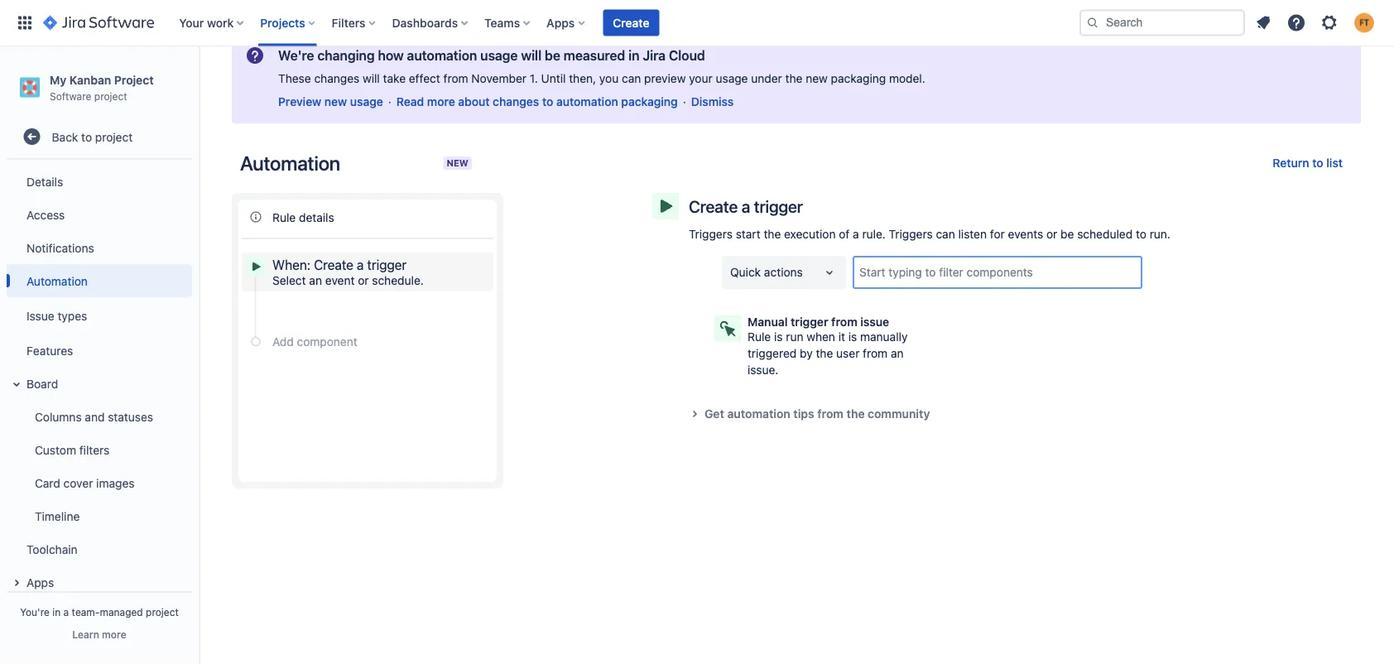 Task type: describe. For each thing, give the bounding box(es) containing it.
1 · from the left
[[388, 95, 392, 109]]

user
[[837, 347, 860, 361]]

appswitcher icon image
[[15, 13, 35, 33]]

changing
[[318, 48, 375, 64]]

create for create a trigger
[[689, 197, 738, 216]]

board button
[[7, 367, 192, 400]]

2 is from the left
[[849, 331, 858, 344]]

be inside we're changing how automation usage will be measured in jira cloud these changes will take effect from november 1. until then, you can preview your usage under the new packaging model.
[[545, 48, 561, 64]]

1.
[[530, 72, 538, 86]]

about
[[458, 95, 490, 109]]

project settings
[[413, 11, 497, 24]]

can inside we're changing how automation usage will be measured in jira cloud these changes will take effect from november 1. until then, you can preview your usage under the new packaging model.
[[622, 72, 641, 86]]

automation inside we're changing how automation usage will be measured in jira cloud these changes will take effect from november 1. until then, you can preview your usage under the new packaging model.
[[407, 48, 477, 64]]

to left run.
[[1136, 228, 1147, 241]]

a left team- at the left bottom of the page
[[63, 606, 69, 618]]

0 vertical spatial more
[[427, 95, 455, 109]]

0 horizontal spatial will
[[363, 72, 380, 86]]

manually
[[861, 331, 908, 344]]

cover
[[63, 476, 93, 490]]

the inside we're changing how automation usage will be measured in jira cloud these changes will take effect from november 1. until then, you can preview your usage under the new packaging model.
[[786, 72, 803, 86]]

my for my kanban project
[[292, 11, 308, 24]]

new
[[447, 158, 469, 169]]

from up it
[[832, 316, 858, 329]]

your
[[689, 72, 713, 86]]

projects for projects link on the left of page
[[229, 11, 272, 24]]

expand image
[[685, 405, 705, 425]]

rule details button
[[242, 203, 494, 232]]

preview
[[645, 72, 686, 86]]

november
[[472, 72, 527, 86]]

1 horizontal spatial changes
[[493, 95, 540, 109]]

features link
[[7, 334, 192, 367]]

settings
[[454, 11, 497, 24]]

from down manually
[[863, 347, 888, 361]]

1 vertical spatial in
[[52, 606, 61, 618]]

apps inside apps popup button
[[547, 16, 575, 29]]

issue types link
[[7, 298, 192, 334]]

types
[[58, 309, 87, 322]]

2 vertical spatial project
[[146, 606, 179, 618]]

issue
[[861, 316, 890, 329]]

details
[[27, 175, 63, 188]]

back to project link
[[7, 120, 192, 153]]

help image
[[1287, 13, 1307, 33]]

changes inside we're changing how automation usage will be measured in jira cloud these changes will take effect from november 1. until then, you can preview your usage under the new packaging model.
[[314, 72, 360, 86]]

automation for notifications
[[27, 274, 88, 288]]

list
[[1327, 157, 1344, 170]]

work
[[207, 16, 234, 29]]

projects button
[[255, 10, 322, 36]]

and
[[85, 410, 105, 424]]

timeline link
[[17, 500, 192, 533]]

1 vertical spatial can
[[936, 228, 956, 241]]

primary element
[[10, 0, 1080, 46]]

automation link for project settings
[[517, 8, 578, 28]]

issue
[[27, 309, 54, 322]]

card
[[35, 476, 60, 490]]

read
[[397, 95, 424, 109]]

columns and statuses link
[[17, 400, 192, 433]]

from inside we're changing how automation usage will be measured in jira cloud these changes will take effect from november 1. until then, you can preview your usage under the new packaging model.
[[444, 72, 469, 86]]

toolchain link
[[7, 533, 192, 566]]

events
[[1009, 228, 1044, 241]]

apps button
[[542, 10, 592, 36]]

Select components text field
[[731, 265, 734, 281]]

learn more
[[72, 629, 126, 640]]

when: create a trigger select an event or schedule.
[[273, 258, 424, 287]]

issue.
[[748, 364, 779, 377]]

get automation tips from the community button
[[685, 405, 1195, 425]]

1 vertical spatial be
[[1061, 228, 1075, 241]]

project settings link
[[413, 8, 497, 28]]

projects for projects dropdown button
[[260, 16, 305, 29]]

rule details
[[273, 211, 334, 224]]

return to list button
[[1264, 150, 1354, 177]]

the inside dropdown button
[[847, 408, 865, 421]]

preview new usage · read more about changes to automation packaging · dismiss
[[278, 95, 734, 109]]

cloud
[[669, 48, 706, 64]]

we're changing how automation usage will be measured in jira cloud these changes will take effect from november 1. until then, you can preview your usage under the new packaging model.
[[278, 48, 926, 86]]

my kanban project software project
[[50, 73, 154, 102]]

open image
[[820, 263, 840, 283]]

custom
[[35, 443, 76, 457]]

you
[[600, 72, 619, 86]]

apps button
[[7, 566, 192, 599]]

dismiss
[[691, 95, 734, 109]]

1 vertical spatial automation
[[240, 152, 340, 175]]

statuses
[[108, 410, 153, 424]]

effect
[[409, 72, 441, 86]]

preview
[[278, 95, 322, 109]]

columns and statuses
[[35, 410, 153, 424]]

back
[[52, 130, 78, 144]]

1 vertical spatial usage
[[716, 72, 748, 86]]

0 vertical spatial trigger
[[754, 197, 803, 216]]

the inside manual trigger from issue rule is run when it is manually triggered by the user from an issue.
[[816, 347, 834, 361]]

packaging inside we're changing how automation usage will be measured in jira cloud these changes will take effect from november 1. until then, you can preview your usage under the new packaging model.
[[831, 72, 887, 86]]

get automation tips from the community
[[705, 408, 931, 421]]

create inside when: create a trigger select an event or schedule.
[[314, 258, 354, 273]]

a right of
[[853, 228, 860, 241]]

projects link
[[229, 8, 272, 28]]

automation for project settings
[[517, 11, 578, 24]]

return to list
[[1274, 157, 1344, 170]]

select
[[273, 274, 306, 287]]

custom filters link
[[17, 433, 192, 467]]

jira
[[643, 48, 666, 64]]

read more about changes to automation packaging button
[[397, 94, 678, 111]]

when
[[807, 331, 836, 344]]

learn
[[72, 629, 99, 640]]

actions
[[764, 266, 803, 280]]

your work
[[179, 16, 234, 29]]

my kanban project link
[[292, 8, 393, 28]]

rule inside button
[[273, 211, 296, 224]]

teams button
[[480, 10, 537, 36]]

1 horizontal spatial usage
[[481, 48, 518, 64]]

filters
[[332, 16, 366, 29]]

create for create
[[613, 16, 650, 29]]

return
[[1274, 157, 1310, 170]]

triggered
[[748, 347, 797, 361]]

scheduled
[[1078, 228, 1133, 241]]

1 triggers from the left
[[689, 228, 733, 241]]

automation inside dropdown button
[[728, 408, 791, 421]]

your
[[179, 16, 204, 29]]



Task type: vqa. For each thing, say whether or not it's contained in the screenshot.
now
no



Task type: locate. For each thing, give the bounding box(es) containing it.
usage up dismiss on the top
[[716, 72, 748, 86]]

expand image up 'you're'
[[7, 573, 27, 593]]

my up we're
[[292, 11, 308, 24]]

0 horizontal spatial can
[[622, 72, 641, 86]]

more inside button
[[102, 629, 126, 640]]

2 vertical spatial automation
[[27, 274, 88, 288]]

1 vertical spatial packaging
[[622, 95, 678, 109]]

trigger
[[754, 197, 803, 216], [367, 258, 407, 273], [791, 316, 829, 329]]

kanban for my kanban project software project
[[69, 73, 111, 87]]

expand image
[[7, 375, 27, 394], [7, 573, 27, 593]]

by
[[800, 347, 813, 361]]

measured
[[564, 48, 626, 64]]

can left listen
[[936, 228, 956, 241]]

Start typing to filter components field
[[855, 258, 1141, 288]]

more down managed
[[102, 629, 126, 640]]

0 vertical spatial kanban
[[312, 11, 352, 24]]

dashboards button
[[387, 10, 475, 36]]

then,
[[569, 72, 597, 86]]

0 horizontal spatial project
[[114, 73, 154, 87]]

1 horizontal spatial project
[[355, 11, 393, 24]]

event
[[325, 274, 355, 287]]

filters button
[[327, 10, 382, 36]]

rule inside manual trigger from issue rule is run when it is manually triggered by the user from an issue.
[[748, 331, 771, 344]]

1 horizontal spatial or
[[1047, 228, 1058, 241]]

learn more button
[[72, 628, 126, 641]]

· left read
[[388, 95, 392, 109]]

to right back at left top
[[81, 130, 92, 144]]

1 vertical spatial create
[[689, 197, 738, 216]]

1 vertical spatial my
[[50, 73, 66, 87]]

automation link up "measured"
[[517, 8, 578, 28]]

be left scheduled
[[1061, 228, 1075, 241]]

rule left details
[[273, 211, 296, 224]]

2 vertical spatial create
[[314, 258, 354, 273]]

0 horizontal spatial create
[[314, 258, 354, 273]]

manual
[[748, 316, 788, 329]]

expand image inside apps button
[[7, 573, 27, 593]]

preview new usage button
[[278, 94, 383, 111]]

to inside button
[[1313, 157, 1324, 170]]

2 vertical spatial automation
[[728, 408, 791, 421]]

changes up preview new usage button
[[314, 72, 360, 86]]

create up "event" at the top of the page
[[314, 258, 354, 273]]

changes
[[314, 72, 360, 86], [493, 95, 540, 109]]

project up the 'how'
[[355, 11, 393, 24]]

0 vertical spatial in
[[629, 48, 640, 64]]

filters
[[79, 443, 110, 457]]

2 · from the left
[[683, 95, 687, 109]]

group
[[3, 160, 192, 604]]

create button
[[603, 10, 660, 36]]

0 vertical spatial new
[[806, 72, 828, 86]]

changes down november at the left of the page
[[493, 95, 540, 109]]

0 horizontal spatial my
[[50, 73, 66, 87]]

automation link for notifications
[[7, 264, 192, 298]]

we're
[[278, 48, 314, 64]]

be
[[545, 48, 561, 64], [1061, 228, 1075, 241]]

from up about
[[444, 72, 469, 86]]

the left community
[[847, 408, 865, 421]]

is
[[775, 331, 783, 344], [849, 331, 858, 344]]

1 horizontal spatial automation
[[557, 95, 619, 109]]

2 vertical spatial usage
[[350, 95, 383, 109]]

will
[[521, 48, 542, 64], [363, 72, 380, 86]]

0 horizontal spatial usage
[[350, 95, 383, 109]]

1 horizontal spatial triggers
[[889, 228, 933, 241]]

expand image for apps
[[7, 573, 27, 593]]

automation link up types in the left of the page
[[7, 264, 192, 298]]

in inside we're changing how automation usage will be measured in jira cloud these changes will take effect from november 1. until then, you can preview your usage under the new packaging model.
[[629, 48, 640, 64]]

start
[[736, 228, 761, 241]]

automation up "measured"
[[517, 11, 578, 24]]

project right software
[[94, 90, 127, 102]]

0 horizontal spatial in
[[52, 606, 61, 618]]

1 is from the left
[[775, 331, 783, 344]]

0 vertical spatial expand image
[[7, 375, 27, 394]]

0 horizontal spatial automation
[[27, 274, 88, 288]]

notifications image
[[1254, 13, 1274, 33]]

my
[[292, 11, 308, 24], [50, 73, 66, 87]]

2 horizontal spatial project
[[413, 11, 451, 24]]

usage down 'take'
[[350, 95, 383, 109]]

or inside when: create a trigger select an event or schedule.
[[358, 274, 369, 287]]

1 vertical spatial rule
[[748, 331, 771, 344]]

an inside manual trigger from issue rule is run when it is manually triggered by the user from an issue.
[[891, 347, 904, 361]]

rule down manual
[[748, 331, 771, 344]]

be up until
[[545, 48, 561, 64]]

2 vertical spatial trigger
[[791, 316, 829, 329]]

1 vertical spatial apps
[[27, 576, 54, 589]]

expand image down features
[[7, 375, 27, 394]]

0 vertical spatial automation link
[[517, 8, 578, 28]]

1 vertical spatial an
[[891, 347, 904, 361]]

back to project
[[52, 130, 133, 144]]

under
[[752, 72, 783, 86]]

0 vertical spatial can
[[622, 72, 641, 86]]

an down manually
[[891, 347, 904, 361]]

issue types
[[27, 309, 87, 322]]

get
[[705, 408, 725, 421]]

project for my kanban project software project
[[114, 73, 154, 87]]

automation down then,
[[557, 95, 619, 109]]

to down until
[[543, 95, 554, 109]]

0 vertical spatial or
[[1047, 228, 1058, 241]]

usage
[[481, 48, 518, 64], [716, 72, 748, 86], [350, 95, 383, 109]]

a up start
[[742, 197, 751, 216]]

create inside button
[[613, 16, 650, 29]]

1 vertical spatial kanban
[[69, 73, 111, 87]]

0 horizontal spatial new
[[325, 95, 347, 109]]

will up the 1.
[[521, 48, 542, 64]]

1 expand image from the top
[[7, 375, 27, 394]]

1 vertical spatial new
[[325, 95, 347, 109]]

2 horizontal spatial automation
[[517, 11, 578, 24]]

a down "rule details" button
[[357, 258, 364, 273]]

your work button
[[174, 10, 250, 36]]

0 horizontal spatial kanban
[[69, 73, 111, 87]]

run
[[786, 331, 804, 344]]

details
[[299, 211, 334, 224]]

project inside project settings link
[[413, 11, 451, 24]]

new inside we're changing how automation usage will be measured in jira cloud these changes will take effect from november 1. until then, you can preview your usage under the new packaging model.
[[806, 72, 828, 86]]

1 vertical spatial project
[[95, 130, 133, 144]]

2 expand image from the top
[[7, 573, 27, 593]]

schedule.
[[372, 274, 424, 287]]

project
[[355, 11, 393, 24], [413, 11, 451, 24], [114, 73, 154, 87]]

kanban inside my kanban project software project
[[69, 73, 111, 87]]

notifications
[[27, 241, 94, 255]]

triggers right rule.
[[889, 228, 933, 241]]

1 vertical spatial will
[[363, 72, 380, 86]]

automation down notifications
[[27, 274, 88, 288]]

an inside when: create a trigger select an event or schedule.
[[309, 274, 322, 287]]

card cover images
[[35, 476, 135, 490]]

my inside my kanban project software project
[[50, 73, 66, 87]]

columns
[[35, 410, 82, 424]]

·
[[388, 95, 392, 109], [683, 95, 687, 109]]

0 vertical spatial create
[[613, 16, 650, 29]]

can
[[622, 72, 641, 86], [936, 228, 956, 241]]

the down when
[[816, 347, 834, 361]]

my up software
[[50, 73, 66, 87]]

0 horizontal spatial automation
[[407, 48, 477, 64]]

1 vertical spatial or
[[358, 274, 369, 287]]

dashboards
[[392, 16, 458, 29]]

0 vertical spatial automation
[[407, 48, 477, 64]]

these
[[278, 72, 311, 86]]

expand image for board
[[7, 375, 27, 394]]

1 horizontal spatial create
[[613, 16, 650, 29]]

0 vertical spatial packaging
[[831, 72, 887, 86]]

apps inside apps button
[[27, 576, 54, 589]]

0 horizontal spatial apps
[[27, 576, 54, 589]]

when:
[[273, 258, 311, 273]]

0 horizontal spatial rule
[[273, 211, 296, 224]]

0 vertical spatial an
[[309, 274, 322, 287]]

trigger inside when: create a trigger select an event or schedule.
[[367, 258, 407, 273]]

triggers left start
[[689, 228, 733, 241]]

from
[[444, 72, 469, 86], [832, 316, 858, 329], [863, 347, 888, 361], [818, 408, 844, 421]]

dismiss button
[[691, 94, 734, 111]]

packaging left model.
[[831, 72, 887, 86]]

how
[[378, 48, 404, 64]]

kanban up "changing"
[[312, 11, 352, 24]]

Search field
[[1080, 10, 1246, 36]]

0 vertical spatial changes
[[314, 72, 360, 86]]

when: create a trigger image
[[656, 197, 676, 217]]

create
[[613, 16, 650, 29], [689, 197, 738, 216], [314, 258, 354, 273]]

· left dismiss on the top
[[683, 95, 687, 109]]

1 horizontal spatial be
[[1061, 228, 1075, 241]]

trigger inside manual trigger from issue rule is run when it is manually triggered by the user from an issue.
[[791, 316, 829, 329]]

to left list
[[1313, 157, 1324, 170]]

project for my kanban project
[[355, 11, 393, 24]]

1 horizontal spatial packaging
[[831, 72, 887, 86]]

automation
[[517, 11, 578, 24], [240, 152, 340, 175], [27, 274, 88, 288]]

0 vertical spatial be
[[545, 48, 561, 64]]

1 horizontal spatial an
[[891, 347, 904, 361]]

rule.
[[863, 228, 886, 241]]

will left 'take'
[[363, 72, 380, 86]]

listen
[[959, 228, 987, 241]]

in left jira
[[629, 48, 640, 64]]

or right "event" at the top of the page
[[358, 274, 369, 287]]

triggers start the execution of a rule. triggers can listen for events or be scheduled to run.
[[689, 228, 1171, 241]]

0 horizontal spatial triggers
[[689, 228, 733, 241]]

1 horizontal spatial can
[[936, 228, 956, 241]]

0 vertical spatial rule
[[273, 211, 296, 224]]

for
[[991, 228, 1005, 241]]

2 horizontal spatial create
[[689, 197, 738, 216]]

create up jira
[[613, 16, 650, 29]]

0 horizontal spatial more
[[102, 629, 126, 640]]

card cover images link
[[17, 467, 192, 500]]

search image
[[1087, 16, 1100, 29]]

in right 'you're'
[[52, 606, 61, 618]]

apps
[[547, 16, 575, 29], [27, 576, 54, 589]]

trigger up start
[[754, 197, 803, 216]]

1 vertical spatial expand image
[[7, 573, 27, 593]]

kanban
[[312, 11, 352, 24], [69, 73, 111, 87]]

project left settings at the left
[[413, 11, 451, 24]]

1 horizontal spatial ·
[[683, 95, 687, 109]]

2 horizontal spatial usage
[[716, 72, 748, 86]]

project inside my kanban project software project
[[94, 90, 127, 102]]

tips
[[794, 408, 815, 421]]

timeline
[[35, 509, 80, 523]]

1 vertical spatial automation link
[[7, 264, 192, 298]]

model.
[[890, 72, 926, 86]]

1 horizontal spatial apps
[[547, 16, 575, 29]]

1 horizontal spatial will
[[521, 48, 542, 64]]

details link
[[7, 165, 192, 198]]

new right under at the right of page
[[806, 72, 828, 86]]

take
[[383, 72, 406, 86]]

is right it
[[849, 331, 858, 344]]

kanban up software
[[69, 73, 111, 87]]

automation down issue.
[[728, 408, 791, 421]]

0 vertical spatial will
[[521, 48, 542, 64]]

0 vertical spatial my
[[292, 11, 308, 24]]

0 horizontal spatial is
[[775, 331, 783, 344]]

notifications link
[[7, 231, 192, 264]]

apps up "measured"
[[547, 16, 575, 29]]

project left sidebar navigation icon
[[114, 73, 154, 87]]

an left "event" at the top of the page
[[309, 274, 322, 287]]

create a trigger
[[689, 197, 803, 216]]

automation up rule details
[[240, 152, 340, 175]]

trigger up when
[[791, 316, 829, 329]]

the right start
[[764, 228, 781, 241]]

trigger up schedule.
[[367, 258, 407, 273]]

1 horizontal spatial more
[[427, 95, 455, 109]]

triggers
[[689, 228, 733, 241], [889, 228, 933, 241]]

the
[[786, 72, 803, 86], [764, 228, 781, 241], [816, 347, 834, 361], [847, 408, 865, 421]]

rule
[[273, 211, 296, 224], [748, 331, 771, 344]]

project inside my kanban project software project
[[114, 73, 154, 87]]

until
[[541, 72, 566, 86]]

0 horizontal spatial packaging
[[622, 95, 678, 109]]

teams
[[485, 16, 520, 29]]

project up details link on the top left of the page
[[95, 130, 133, 144]]

1 vertical spatial more
[[102, 629, 126, 640]]

banner containing your work
[[0, 0, 1395, 46]]

2 horizontal spatial automation
[[728, 408, 791, 421]]

banner
[[0, 0, 1395, 46]]

1 horizontal spatial in
[[629, 48, 640, 64]]

my for my kanban project software project
[[50, 73, 66, 87]]

your profile and settings image
[[1355, 13, 1375, 33]]

1 vertical spatial automation
[[557, 95, 619, 109]]

kanban for my kanban project
[[312, 11, 352, 24]]

projects inside dropdown button
[[260, 16, 305, 29]]

2 triggers from the left
[[889, 228, 933, 241]]

1 horizontal spatial automation link
[[517, 8, 578, 28]]

project right managed
[[146, 606, 179, 618]]

team-
[[72, 606, 100, 618]]

0 horizontal spatial automation link
[[7, 264, 192, 298]]

is left run
[[775, 331, 783, 344]]

0 horizontal spatial an
[[309, 274, 322, 287]]

from right the tips
[[818, 408, 844, 421]]

more down the effect
[[427, 95, 455, 109]]

of
[[839, 228, 850, 241]]

0 vertical spatial usage
[[481, 48, 518, 64]]

0 vertical spatial apps
[[547, 16, 575, 29]]

1 horizontal spatial automation
[[240, 152, 340, 175]]

manual trigger from issue rule is run when it is manually triggered by the user from an issue.
[[748, 316, 908, 377]]

from inside dropdown button
[[818, 408, 844, 421]]

can right you
[[622, 72, 641, 86]]

managed
[[100, 606, 143, 618]]

1 horizontal spatial new
[[806, 72, 828, 86]]

1 vertical spatial changes
[[493, 95, 540, 109]]

0 vertical spatial automation
[[517, 11, 578, 24]]

an
[[309, 274, 322, 287], [891, 347, 904, 361]]

group containing details
[[3, 160, 192, 604]]

1 horizontal spatial is
[[849, 331, 858, 344]]

1 vertical spatial trigger
[[367, 258, 407, 273]]

quick actions
[[731, 266, 803, 280]]

automation
[[407, 48, 477, 64], [557, 95, 619, 109], [728, 408, 791, 421]]

packaging
[[831, 72, 887, 86], [622, 95, 678, 109]]

packaging down preview
[[622, 95, 678, 109]]

usage up november at the left of the page
[[481, 48, 518, 64]]

new right preview
[[325, 95, 347, 109]]

create up start
[[689, 197, 738, 216]]

toolchain
[[27, 542, 78, 556]]

apps up 'you're'
[[27, 576, 54, 589]]

sidebar navigation image
[[181, 66, 217, 99]]

quick
[[731, 266, 761, 280]]

a inside when: create a trigger select an event or schedule.
[[357, 258, 364, 273]]

1 horizontal spatial kanban
[[312, 11, 352, 24]]

1 horizontal spatial rule
[[748, 331, 771, 344]]

0 vertical spatial project
[[94, 90, 127, 102]]

community
[[868, 408, 931, 421]]

expand image inside board button
[[7, 375, 27, 394]]

features
[[27, 344, 73, 357]]

0 horizontal spatial ·
[[388, 95, 392, 109]]

1 horizontal spatial my
[[292, 11, 308, 24]]

the right under at the right of page
[[786, 72, 803, 86]]

settings image
[[1320, 13, 1340, 33]]

0 horizontal spatial changes
[[314, 72, 360, 86]]

project inside my kanban project link
[[355, 11, 393, 24]]

0 horizontal spatial or
[[358, 274, 369, 287]]

automation up the effect
[[407, 48, 477, 64]]

jira software image
[[43, 13, 154, 33], [43, 13, 154, 33]]

or right events
[[1047, 228, 1058, 241]]



